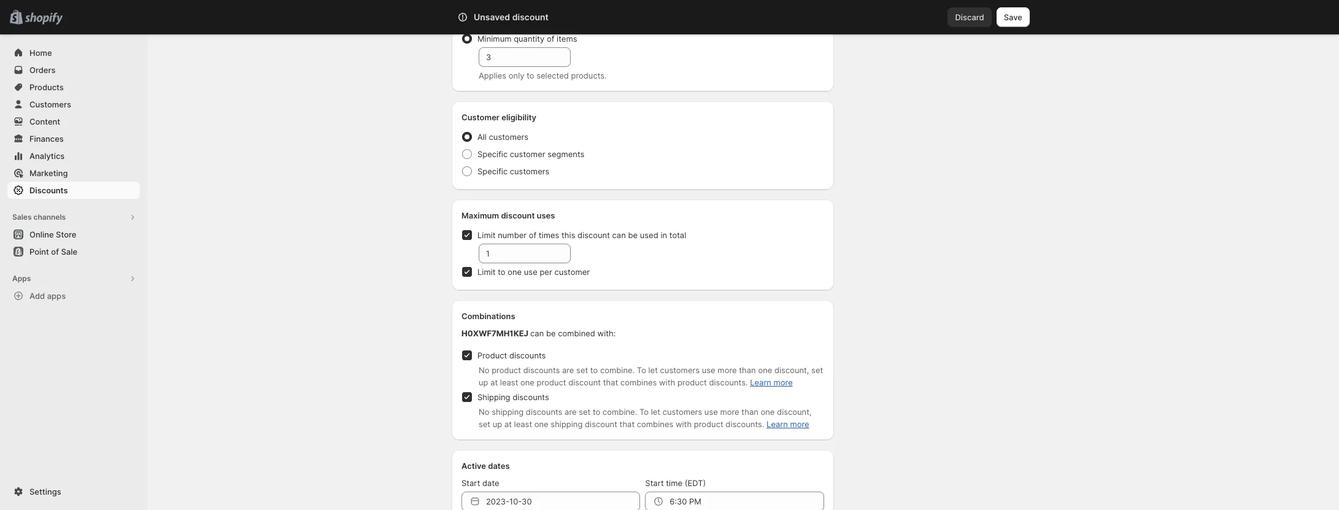 Task type: describe. For each thing, give the bounding box(es) containing it.
no for no product discounts are set to combine.
[[479, 365, 490, 375]]

minimum for minimum purchase amount ($)
[[478, 17, 512, 26]]

start time (edt)
[[645, 478, 706, 488]]

to right only
[[527, 71, 534, 80]]

learn more link for to let customers use more than one discount, set up at least one shipping discount that combines with product discounts.
[[767, 419, 810, 429]]

marketing
[[29, 168, 68, 178]]

at for product
[[491, 378, 498, 387]]

online store
[[29, 230, 76, 239]]

time
[[666, 478, 683, 488]]

let for no product discounts are set to combine.
[[649, 365, 658, 375]]

Start time (EDT) text field
[[670, 492, 824, 510]]

to let customers use more than one discount, set up at least one product discount that combines with product discounts.
[[479, 365, 823, 387]]

with for no shipping discounts are set to combine.
[[676, 419, 692, 429]]

maximum
[[462, 211, 499, 220]]

this
[[562, 230, 575, 240]]

combinations
[[462, 311, 515, 321]]

product
[[478, 351, 507, 360]]

customers
[[29, 99, 71, 109]]

date
[[483, 478, 499, 488]]

applies
[[479, 71, 507, 80]]

save button
[[997, 7, 1030, 27]]

use for no product discounts are set to combine.
[[702, 365, 716, 375]]

home
[[29, 48, 52, 58]]

content link
[[7, 113, 140, 130]]

orders link
[[7, 61, 140, 79]]

more inside to let customers use more than one discount, set up at least one product discount that combines with product discounts.
[[718, 365, 737, 375]]

segments
[[548, 149, 585, 159]]

apps
[[12, 274, 31, 283]]

customers inside to let customers use more than one discount, set up at least one shipping discount that combines with product discounts.
[[663, 407, 702, 417]]

settings
[[29, 487, 61, 497]]

at for shipping
[[505, 419, 512, 429]]

more inside to let customers use more than one discount, set up at least one shipping discount that combines with product discounts.
[[720, 407, 740, 417]]

start for start time (edt)
[[645, 478, 664, 488]]

than for to let customers use more than one discount, set up at least one shipping discount that combines with product discounts.
[[742, 407, 759, 417]]

shipping discounts
[[478, 392, 549, 402]]

discount inside to let customers use more than one discount, set up at least one product discount that combines with product discounts.
[[569, 378, 601, 387]]

point
[[29, 247, 49, 257]]

0 horizontal spatial shipping
[[492, 407, 524, 417]]

number
[[498, 230, 527, 240]]

times
[[539, 230, 559, 240]]

0 vertical spatial can
[[612, 230, 626, 240]]

shipping
[[478, 392, 510, 402]]

product up to let customers use more than one discount, set up at least one shipping discount that combines with product discounts.
[[678, 378, 707, 387]]

search button
[[492, 7, 848, 27]]

than for to let customers use more than one discount, set up at least one product discount that combines with product discounts.
[[739, 365, 756, 375]]

products link
[[7, 79, 140, 96]]

no product discounts are set to combine.
[[479, 365, 635, 375]]

0 horizontal spatial customer
[[510, 149, 545, 159]]

combine. for no product discounts are set to combine.
[[600, 365, 635, 375]]

discard button
[[948, 7, 992, 27]]

specific for specific customers
[[478, 166, 508, 176]]

discounts
[[29, 185, 68, 195]]

products
[[29, 82, 64, 92]]

apps button
[[7, 270, 140, 287]]

finances link
[[7, 130, 140, 147]]

per
[[540, 267, 552, 277]]

sales channels
[[12, 212, 66, 222]]

product discounts
[[478, 351, 546, 360]]

are for product
[[562, 365, 574, 375]]

quantity
[[514, 34, 545, 44]]

marketing link
[[7, 165, 140, 182]]

with for no product discounts are set to combine.
[[659, 378, 675, 387]]

channels
[[33, 212, 66, 222]]

combine. for no shipping discounts are set to combine.
[[603, 407, 637, 417]]

least for product
[[500, 378, 518, 387]]

learn for to let customers use more than one discount, set up at least one shipping discount that combines with product discounts.
[[767, 419, 788, 429]]

up for product
[[479, 378, 488, 387]]

least for shipping
[[514, 419, 532, 429]]

eligibility
[[502, 112, 537, 122]]

maximum discount uses
[[462, 211, 555, 220]]

point of sale link
[[7, 243, 140, 260]]

active dates
[[462, 461, 510, 471]]

discount right this
[[578, 230, 610, 240]]

are for shipping
[[565, 407, 577, 417]]

only
[[509, 71, 525, 80]]

dates
[[488, 461, 510, 471]]

point of sale
[[29, 247, 77, 257]]

orders
[[29, 65, 56, 75]]

purchase
[[514, 17, 549, 26]]

customer eligibility
[[462, 112, 537, 122]]

0 vertical spatial use
[[524, 267, 538, 277]]

that for no shipping discounts are set to combine.
[[620, 419, 635, 429]]

0 horizontal spatial can
[[530, 328, 544, 338]]

items
[[557, 34, 577, 44]]

(edt)
[[685, 478, 706, 488]]

discounts. for to let customers use more than one discount, set up at least one product discount that combines with product discounts.
[[709, 378, 748, 387]]

to for no product discounts are set to combine.
[[637, 365, 646, 375]]

unsaved
[[474, 12, 510, 22]]

discard
[[956, 12, 985, 22]]

specific customer segments
[[478, 149, 585, 159]]

learn for to let customers use more than one discount, set up at least one product discount that combines with product discounts.
[[750, 378, 772, 387]]

customers down customer eligibility
[[489, 132, 529, 142]]

to down the "with:" on the left of the page
[[590, 365, 598, 375]]

finances
[[29, 134, 64, 144]]

discounts up no shipping discounts are set to combine.
[[513, 392, 549, 402]]

no shipping discounts are set to combine.
[[479, 407, 637, 417]]

discounts down shipping discounts
[[526, 407, 563, 417]]

1 vertical spatial customer
[[555, 267, 590, 277]]

online store button
[[0, 226, 147, 243]]

with:
[[598, 328, 616, 338]]

up for shipping
[[493, 419, 502, 429]]

sale
[[61, 247, 77, 257]]

let for no shipping discounts are set to combine.
[[651, 407, 661, 417]]

limit for limit number of times this discount can be used in total
[[478, 230, 496, 240]]

minimum quantity of items
[[478, 34, 577, 44]]

product down no product discounts are set to combine.
[[537, 378, 566, 387]]

discount, for to let customers use more than one discount, set up at least one shipping discount that combines with product discounts.
[[777, 407, 812, 417]]

discount, for to let customers use more than one discount, set up at least one product discount that combines with product discounts.
[[775, 365, 809, 375]]

learn more link for to let customers use more than one discount, set up at least one product discount that combines with product discounts.
[[750, 378, 793, 387]]

customers link
[[7, 96, 140, 113]]

1 vertical spatial be
[[546, 328, 556, 338]]

limit to one use per customer
[[478, 267, 590, 277]]

h0xwf7mh1kej can be combined with:
[[462, 328, 616, 338]]

start for start date
[[462, 478, 480, 488]]



Task type: locate. For each thing, give the bounding box(es) containing it.
1 vertical spatial with
[[676, 419, 692, 429]]

combines inside to let customers use more than one discount, set up at least one shipping discount that combines with product discounts.
[[637, 419, 674, 429]]

1 vertical spatial specific
[[478, 166, 508, 176]]

2 vertical spatial use
[[705, 407, 718, 417]]

that
[[603, 378, 618, 387], [620, 419, 635, 429]]

combines up to let customers use more than one discount, set up at least one shipping discount that combines with product discounts.
[[621, 378, 657, 387]]

1 specific from the top
[[478, 149, 508, 159]]

than inside to let customers use more than one discount, set up at least one product discount that combines with product discounts.
[[739, 365, 756, 375]]

1 vertical spatial discounts.
[[726, 419, 765, 429]]

customer right per on the bottom left of page
[[555, 267, 590, 277]]

amount
[[551, 17, 579, 26]]

no down product on the left of page
[[479, 365, 490, 375]]

0 vertical spatial up
[[479, 378, 488, 387]]

least up shipping discounts
[[500, 378, 518, 387]]

1 vertical spatial combine.
[[603, 407, 637, 417]]

in
[[661, 230, 667, 240]]

start
[[462, 478, 480, 488], [645, 478, 664, 488]]

up inside to let customers use more than one discount, set up at least one product discount that combines with product discounts.
[[479, 378, 488, 387]]

0 vertical spatial combine.
[[600, 365, 635, 375]]

combine.
[[600, 365, 635, 375], [603, 407, 637, 417]]

learn more for to let customers use more than one discount, set up at least one product discount that combines with product discounts.
[[750, 378, 793, 387]]

1 horizontal spatial up
[[493, 419, 502, 429]]

discounts. inside to let customers use more than one discount, set up at least one product discount that combines with product discounts.
[[709, 378, 748, 387]]

add apps
[[29, 291, 66, 301]]

2 minimum from the top
[[478, 34, 512, 44]]

sales
[[12, 212, 32, 222]]

to let customers use more than one discount, set up at least one shipping discount that combines with product discounts.
[[479, 407, 812, 429]]

1 vertical spatial learn more link
[[767, 419, 810, 429]]

at inside to let customers use more than one discount, set up at least one product discount that combines with product discounts.
[[491, 378, 498, 387]]

are
[[562, 365, 574, 375], [565, 407, 577, 417]]

shipping inside to let customers use more than one discount, set up at least one shipping discount that combines with product discounts.
[[551, 419, 583, 429]]

one
[[508, 267, 522, 277], [758, 365, 772, 375], [521, 378, 535, 387], [761, 407, 775, 417], [535, 419, 549, 429]]

applies only to selected products.
[[479, 71, 607, 80]]

discount, inside to let customers use more than one discount, set up at least one product discount that combines with product discounts.
[[775, 365, 809, 375]]

online
[[29, 230, 54, 239]]

can up product discounts
[[530, 328, 544, 338]]

specific
[[478, 149, 508, 159], [478, 166, 508, 176]]

combine. down to let customers use more than one discount, set up at least one product discount that combines with product discounts.
[[603, 407, 637, 417]]

discounts. inside to let customers use more than one discount, set up at least one shipping discount that combines with product discounts.
[[726, 419, 765, 429]]

specific customers
[[478, 166, 550, 176]]

shipping down no shipping discounts are set to combine.
[[551, 419, 583, 429]]

discount down no shipping discounts are set to combine.
[[585, 419, 618, 429]]

0 vertical spatial discount,
[[775, 365, 809, 375]]

0 vertical spatial let
[[649, 365, 658, 375]]

with up to let customers use more than one discount, set up at least one shipping discount that combines with product discounts.
[[659, 378, 675, 387]]

0 vertical spatial with
[[659, 378, 675, 387]]

of
[[547, 34, 555, 44], [529, 230, 537, 240], [51, 247, 59, 257]]

least
[[500, 378, 518, 387], [514, 419, 532, 429]]

to for no shipping discounts are set to combine.
[[640, 407, 649, 417]]

minimum down unsaved
[[478, 34, 512, 44]]

minimum for minimum quantity of items
[[478, 34, 512, 44]]

customer
[[462, 112, 500, 122]]

0 vertical spatial at
[[491, 378, 498, 387]]

with inside to let customers use more than one discount, set up at least one product discount that combines with product discounts.
[[659, 378, 675, 387]]

set
[[577, 365, 588, 375], [812, 365, 823, 375], [579, 407, 591, 417], [479, 419, 491, 429]]

use inside to let customers use more than one discount, set up at least one product discount that combines with product discounts.
[[702, 365, 716, 375]]

of for number
[[529, 230, 537, 240]]

customers down to let customers use more than one discount, set up at least one product discount that combines with product discounts.
[[663, 407, 702, 417]]

0 horizontal spatial be
[[546, 328, 556, 338]]

home link
[[7, 44, 140, 61]]

0 vertical spatial of
[[547, 34, 555, 44]]

2 horizontal spatial of
[[547, 34, 555, 44]]

1 horizontal spatial of
[[529, 230, 537, 240]]

1 vertical spatial up
[[493, 419, 502, 429]]

0 horizontal spatial that
[[603, 378, 618, 387]]

apps
[[47, 291, 66, 301]]

to inside to let customers use more than one discount, set up at least one shipping discount that combines with product discounts.
[[640, 407, 649, 417]]

use inside to let customers use more than one discount, set up at least one shipping discount that combines with product discounts.
[[705, 407, 718, 417]]

combined
[[558, 328, 595, 338]]

1 start from the left
[[462, 478, 480, 488]]

of inside point of sale link
[[51, 247, 59, 257]]

least down shipping discounts
[[514, 419, 532, 429]]

product
[[492, 365, 521, 375], [537, 378, 566, 387], [678, 378, 707, 387], [694, 419, 724, 429]]

online store link
[[7, 226, 140, 243]]

save
[[1004, 12, 1023, 22]]

0 vertical spatial learn more
[[750, 378, 793, 387]]

with down to let customers use more than one discount, set up at least one product discount that combines with product discounts.
[[676, 419, 692, 429]]

to up to let customers use more than one discount, set up at least one shipping discount that combines with product discounts.
[[637, 365, 646, 375]]

1 vertical spatial let
[[651, 407, 661, 417]]

that down to let customers use more than one discount, set up at least one product discount that combines with product discounts.
[[620, 419, 635, 429]]

that inside to let customers use more than one discount, set up at least one shipping discount that combines with product discounts.
[[620, 419, 635, 429]]

set inside to let customers use more than one discount, set up at least one shipping discount that combines with product discounts.
[[479, 419, 491, 429]]

0 vertical spatial learn
[[750, 378, 772, 387]]

0 vertical spatial to
[[637, 365, 646, 375]]

be
[[628, 230, 638, 240], [546, 328, 556, 338]]

0 vertical spatial than
[[739, 365, 756, 375]]

1 vertical spatial least
[[514, 419, 532, 429]]

1 vertical spatial limit
[[478, 267, 496, 277]]

at
[[491, 378, 498, 387], [505, 419, 512, 429]]

1 vertical spatial no
[[479, 407, 490, 417]]

customers up to let customers use more than one discount, set up at least one shipping discount that combines with product discounts.
[[660, 365, 700, 375]]

store
[[56, 230, 76, 239]]

selected
[[537, 71, 569, 80]]

least inside to let customers use more than one discount, set up at least one product discount that combines with product discounts.
[[500, 378, 518, 387]]

limit number of times this discount can be used in total
[[478, 230, 687, 240]]

customers inside to let customers use more than one discount, set up at least one product discount that combines with product discounts.
[[660, 365, 700, 375]]

products.
[[571, 71, 607, 80]]

discount, inside to let customers use more than one discount, set up at least one shipping discount that combines with product discounts.
[[777, 407, 812, 417]]

0 vertical spatial learn more link
[[750, 378, 793, 387]]

set inside to let customers use more than one discount, set up at least one product discount that combines with product discounts.
[[812, 365, 823, 375]]

1 horizontal spatial start
[[645, 478, 664, 488]]

1 vertical spatial are
[[565, 407, 577, 417]]

active
[[462, 461, 486, 471]]

2 specific from the top
[[478, 166, 508, 176]]

discount down no product discounts are set to combine.
[[569, 378, 601, 387]]

discounts link
[[7, 182, 140, 199]]

limit for limit to one use per customer
[[478, 267, 496, 277]]

search
[[512, 12, 538, 22]]

None text field
[[479, 47, 571, 67], [479, 244, 571, 263], [479, 47, 571, 67], [479, 244, 571, 263]]

more
[[718, 365, 737, 375], [774, 378, 793, 387], [720, 407, 740, 417], [790, 419, 810, 429]]

2 start from the left
[[645, 478, 664, 488]]

least inside to let customers use more than one discount, set up at least one shipping discount that combines with product discounts.
[[514, 419, 532, 429]]

to
[[637, 365, 646, 375], [640, 407, 649, 417]]

are down combined
[[562, 365, 574, 375]]

2 vertical spatial of
[[51, 247, 59, 257]]

0 vertical spatial that
[[603, 378, 618, 387]]

1 vertical spatial minimum
[[478, 34, 512, 44]]

shipping down shipping discounts
[[492, 407, 524, 417]]

of left times
[[529, 230, 537, 240]]

0 vertical spatial shipping
[[492, 407, 524, 417]]

start down active
[[462, 478, 480, 488]]

1 horizontal spatial shipping
[[551, 419, 583, 429]]

1 vertical spatial use
[[702, 365, 716, 375]]

customer
[[510, 149, 545, 159], [555, 267, 590, 277]]

1 vertical spatial at
[[505, 419, 512, 429]]

no down shipping
[[479, 407, 490, 417]]

to down number
[[498, 267, 506, 277]]

customers down specific customer segments
[[510, 166, 550, 176]]

no for no shipping discounts are set to combine.
[[479, 407, 490, 417]]

of for quantity
[[547, 34, 555, 44]]

discount up quantity
[[512, 12, 549, 22]]

that for no product discounts are set to combine.
[[603, 378, 618, 387]]

total
[[670, 230, 687, 240]]

minimum left search
[[478, 17, 512, 26]]

up inside to let customers use more than one discount, set up at least one shipping discount that combines with product discounts.
[[493, 419, 502, 429]]

combines for no shipping discounts are set to combine.
[[637, 419, 674, 429]]

1 horizontal spatial be
[[628, 230, 638, 240]]

discount up number
[[501, 211, 535, 220]]

customers
[[489, 132, 529, 142], [510, 166, 550, 176], [660, 365, 700, 375], [663, 407, 702, 417]]

1 no from the top
[[479, 365, 490, 375]]

1 horizontal spatial customer
[[555, 267, 590, 277]]

be left combined
[[546, 328, 556, 338]]

product up (edt)
[[694, 419, 724, 429]]

analytics link
[[7, 147, 140, 165]]

than inside to let customers use more than one discount, set up at least one shipping discount that combines with product discounts.
[[742, 407, 759, 417]]

2 limit from the top
[[478, 267, 496, 277]]

0 horizontal spatial of
[[51, 247, 59, 257]]

discounts down h0xwf7mh1kej can be combined with:
[[509, 351, 546, 360]]

are down no product discounts are set to combine.
[[565, 407, 577, 417]]

0 horizontal spatial up
[[479, 378, 488, 387]]

1 horizontal spatial that
[[620, 419, 635, 429]]

at inside to let customers use more than one discount, set up at least one shipping discount that combines with product discounts.
[[505, 419, 512, 429]]

shipping
[[492, 407, 524, 417], [551, 419, 583, 429]]

0 vertical spatial minimum
[[478, 17, 512, 26]]

used
[[640, 230, 659, 240]]

1 horizontal spatial at
[[505, 419, 512, 429]]

up up shipping
[[479, 378, 488, 387]]

let inside to let customers use more than one discount, set up at least one product discount that combines with product discounts.
[[649, 365, 658, 375]]

product down product discounts
[[492, 365, 521, 375]]

1 minimum from the top
[[478, 17, 512, 26]]

all
[[478, 132, 487, 142]]

shopify image
[[25, 13, 63, 25]]

add apps button
[[7, 287, 140, 304]]

can left used
[[612, 230, 626, 240]]

combines down to let customers use more than one discount, set up at least one product discount that combines with product discounts.
[[637, 419, 674, 429]]

learn more for to let customers use more than one discount, set up at least one shipping discount that combines with product discounts.
[[767, 419, 810, 429]]

content
[[29, 117, 60, 126]]

at down shipping discounts
[[505, 419, 512, 429]]

limit
[[478, 230, 496, 240], [478, 267, 496, 277]]

1 vertical spatial than
[[742, 407, 759, 417]]

discounts. for to let customers use more than one discount, set up at least one shipping discount that combines with product discounts.
[[726, 419, 765, 429]]

1 vertical spatial of
[[529, 230, 537, 240]]

Start date text field
[[486, 492, 641, 510]]

start left time
[[645, 478, 664, 488]]

1 vertical spatial to
[[640, 407, 649, 417]]

up down shipping
[[493, 419, 502, 429]]

($)
[[582, 17, 593, 26]]

analytics
[[29, 151, 65, 161]]

at up shipping
[[491, 378, 498, 387]]

product inside to let customers use more than one discount, set up at least one shipping discount that combines with product discounts.
[[694, 419, 724, 429]]

to
[[527, 71, 534, 80], [498, 267, 506, 277], [590, 365, 598, 375], [593, 407, 601, 417]]

let up to let customers use more than one discount, set up at least one shipping discount that combines with product discounts.
[[649, 365, 658, 375]]

that inside to let customers use more than one discount, set up at least one product discount that combines with product discounts.
[[603, 378, 618, 387]]

of left "sale"
[[51, 247, 59, 257]]

with inside to let customers use more than one discount, set up at least one shipping discount that combines with product discounts.
[[676, 419, 692, 429]]

discounts down product discounts
[[524, 365, 560, 375]]

discount inside to let customers use more than one discount, set up at least one shipping discount that combines with product discounts.
[[585, 419, 618, 429]]

1 vertical spatial that
[[620, 419, 635, 429]]

0 horizontal spatial at
[[491, 378, 498, 387]]

uses
[[537, 211, 555, 220]]

limit up combinations
[[478, 267, 496, 277]]

customer up specific customers on the left top of page
[[510, 149, 545, 159]]

0 horizontal spatial start
[[462, 478, 480, 488]]

add
[[29, 291, 45, 301]]

to down no product discounts are set to combine.
[[593, 407, 601, 417]]

1 vertical spatial learn more
[[767, 419, 810, 429]]

1 vertical spatial learn
[[767, 419, 788, 429]]

settings link
[[7, 483, 140, 500]]

all customers
[[478, 132, 529, 142]]

1 vertical spatial can
[[530, 328, 544, 338]]

with
[[659, 378, 675, 387], [676, 419, 692, 429]]

be left used
[[628, 230, 638, 240]]

0 vertical spatial customer
[[510, 149, 545, 159]]

discount
[[512, 12, 549, 22], [501, 211, 535, 220], [578, 230, 610, 240], [569, 378, 601, 387], [585, 419, 618, 429]]

sales channels button
[[7, 209, 140, 226]]

0 vertical spatial specific
[[478, 149, 508, 159]]

0 vertical spatial discounts.
[[709, 378, 748, 387]]

0 vertical spatial limit
[[478, 230, 496, 240]]

of left items
[[547, 34, 555, 44]]

use for no shipping discounts are set to combine.
[[705, 407, 718, 417]]

limit down "maximum" at the left top
[[478, 230, 496, 240]]

0 vertical spatial are
[[562, 365, 574, 375]]

point of sale button
[[0, 243, 147, 260]]

combines inside to let customers use more than one discount, set up at least one product discount that combines with product discounts.
[[621, 378, 657, 387]]

2 no from the top
[[479, 407, 490, 417]]

0 vertical spatial no
[[479, 365, 490, 375]]

unsaved discount
[[474, 12, 549, 22]]

combines for no product discounts are set to combine.
[[621, 378, 657, 387]]

learn more
[[750, 378, 793, 387], [767, 419, 810, 429]]

1 horizontal spatial can
[[612, 230, 626, 240]]

specific for specific customer segments
[[478, 149, 508, 159]]

1 vertical spatial combines
[[637, 419, 674, 429]]

that down the "with:" on the left of the page
[[603, 378, 618, 387]]

to down to let customers use more than one discount, set up at least one product discount that combines with product discounts.
[[640, 407, 649, 417]]

let down to let customers use more than one discount, set up at least one product discount that combines with product discounts.
[[651, 407, 661, 417]]

start date
[[462, 478, 499, 488]]

1 limit from the top
[[478, 230, 496, 240]]

h0xwf7mh1kej
[[462, 328, 529, 338]]

let inside to let customers use more than one discount, set up at least one shipping discount that combines with product discounts.
[[651, 407, 661, 417]]

1 vertical spatial discount,
[[777, 407, 812, 417]]

combine. down the "with:" on the left of the page
[[600, 365, 635, 375]]

to inside to let customers use more than one discount, set up at least one product discount that combines with product discounts.
[[637, 365, 646, 375]]

1 vertical spatial shipping
[[551, 419, 583, 429]]

0 vertical spatial least
[[500, 378, 518, 387]]

discount,
[[775, 365, 809, 375], [777, 407, 812, 417]]

0 vertical spatial combines
[[621, 378, 657, 387]]

minimum purchase amount ($)
[[478, 17, 593, 26]]

0 vertical spatial be
[[628, 230, 638, 240]]



Task type: vqa. For each thing, say whether or not it's contained in the screenshot.
product
yes



